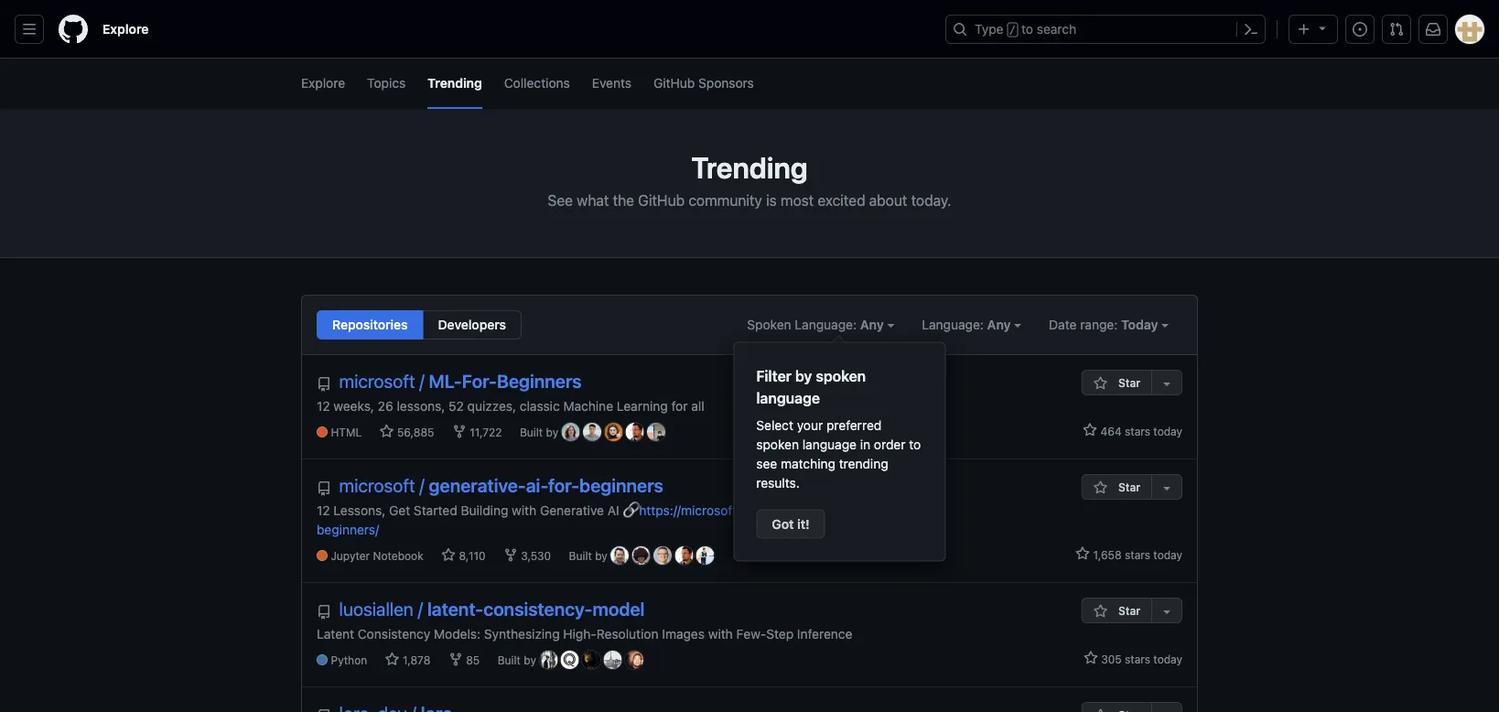 Task type: locate. For each thing, give the bounding box(es) containing it.
language
[[756, 389, 820, 406], [802, 437, 857, 452]]

your
[[797, 418, 823, 433]]

3 star button from the top
[[1082, 598, 1151, 623]]

https://microsoft.github.io/generative-ai-for- beginners/ link
[[317, 502, 902, 537]]

1 vertical spatial add this repository to a list image
[[1160, 480, 1174, 495]]

fork image inside 85 link
[[448, 652, 463, 667]]

@john0isaac image
[[611, 546, 629, 565]]

images
[[662, 626, 705, 641]]

built
[[520, 426, 543, 439], [569, 550, 592, 563], [498, 654, 521, 667]]

trending inside trending see what the github community is most excited about today.
[[691, 150, 808, 185]]

star button
[[1082, 370, 1151, 395], [1082, 474, 1151, 500], [1082, 598, 1151, 623]]

built left @john0isaac icon
[[569, 550, 592, 563]]

learning
[[617, 398, 668, 413]]

star image for 1,878 link
[[385, 652, 400, 667]]

add this repository to a list image for ml-for-beginners
[[1160, 376, 1174, 391]]

star image up 464
[[1093, 376, 1108, 391]]

1 vertical spatial repo image
[[317, 481, 331, 496]]

@softchris image right "@leestott" image
[[675, 546, 693, 565]]

filter by spoken language
[[756, 367, 866, 406]]

repo image for luosiallen / latent-consistency-model
[[317, 605, 331, 620]]

1 vertical spatial spoken
[[756, 437, 799, 452]]

1 horizontal spatial spoken
[[816, 367, 866, 384]]

1 horizontal spatial @softchris image
[[675, 546, 693, 565]]

12 lessons, get started building with generative ai 🔗
[[317, 502, 639, 518]]

0 vertical spatial trending
[[428, 75, 482, 90]]

2 star from the top
[[1118, 480, 1140, 493]]

3,530 link
[[503, 548, 551, 564]]

repo image for microsoft / generative-ai-for-beginners
[[317, 481, 331, 496]]

1 vertical spatial trending
[[691, 150, 808, 185]]

@vidushi gupta image
[[604, 423, 623, 441]]

1 vertical spatial for-
[[880, 502, 902, 518]]

with down microsoft / generative-ai-for-beginners
[[512, 502, 537, 518]]

1 vertical spatial microsoft
[[339, 475, 415, 496]]

/ up started
[[419, 475, 424, 496]]

0 vertical spatial microsoft
[[339, 370, 415, 392]]

/ right type
[[1009, 24, 1016, 37]]

star button down 464
[[1082, 474, 1151, 500]]

fork image down models:
[[448, 652, 463, 667]]

star down 464 stars today
[[1118, 480, 1140, 493]]

2 repo image from the top
[[317, 481, 331, 496]]

ai- up generative
[[526, 475, 548, 496]]

with
[[512, 502, 537, 518], [708, 626, 733, 641]]

star image inside 56,885 link
[[379, 424, 394, 439]]

0 horizontal spatial to
[[909, 437, 921, 452]]

luosiallen
[[339, 598, 413, 620]]

star image down 305
[[1093, 708, 1108, 712]]

/ left the latent-
[[418, 598, 423, 620]]

add this repository to a list image up 464 stars today
[[1160, 376, 1174, 391]]

repo image up beginners/
[[317, 481, 331, 496]]

add this repository to a list image down 464 stars today
[[1160, 480, 1174, 495]]

@hereje image
[[583, 423, 601, 441]]

repo image up html
[[317, 377, 331, 392]]

1 vertical spatial with
[[708, 626, 733, 641]]

star image for 1,658 stars today
[[1076, 546, 1090, 561]]

by right filter
[[795, 367, 812, 384]]

built down classic at left
[[520, 426, 543, 439]]

star image inside 8,110 link
[[441, 548, 456, 563]]

started
[[414, 502, 457, 518]]

resolution
[[597, 626, 659, 641]]

today right 464
[[1154, 425, 1182, 437]]

@kinfey image
[[696, 546, 715, 565]]

by for beginners
[[546, 426, 558, 439]]

built for for-
[[520, 426, 543, 439]]

built by down https://microsoft.github.io/generative-ai-for- beginners/ link
[[569, 550, 611, 563]]

explore link
[[95, 15, 156, 44], [301, 59, 345, 109]]

1 microsoft from the top
[[339, 370, 415, 392]]

1 vertical spatial fork image
[[448, 652, 463, 667]]

0 vertical spatial spoken
[[816, 367, 866, 384]]

fork image for consistency-
[[448, 652, 463, 667]]

stars
[[1125, 425, 1150, 437], [1125, 548, 1150, 561], [1125, 653, 1150, 665]]

star button up 305
[[1082, 598, 1151, 623]]

3 repo image from the top
[[317, 605, 331, 620]]

by left @john0isaac icon
[[595, 550, 608, 563]]

to left search
[[1021, 22, 1033, 37]]

star image down 26
[[379, 424, 394, 439]]

building
[[461, 502, 508, 518]]

12 weeks, 26 lessons, 52 quizzes, classic machine learning for all
[[317, 398, 704, 413]]

repositories
[[332, 317, 408, 332]]

2 vertical spatial repo image
[[317, 605, 331, 620]]

ai
[[608, 502, 619, 518]]

@luosiallen image
[[539, 651, 558, 669]]

0 vertical spatial today
[[1154, 425, 1182, 437]]

trending
[[428, 75, 482, 90], [691, 150, 808, 185]]

1 vertical spatial built by
[[569, 550, 611, 563]]

excited
[[818, 192, 865, 209]]

0 vertical spatial star button
[[1082, 370, 1151, 395]]

beginners
[[497, 370, 582, 392]]

@jlooper image
[[562, 423, 580, 441]]

0 horizontal spatial trending
[[428, 75, 482, 90]]

0 vertical spatial fork image
[[503, 548, 518, 563]]

1 vertical spatial explore link
[[301, 59, 345, 109]]

0 horizontal spatial @softchris image
[[626, 423, 644, 441]]

0 vertical spatial ai-
[[526, 475, 548, 496]]

2 vertical spatial today
[[1154, 653, 1182, 665]]

today down add this repository to a list icon
[[1154, 653, 1182, 665]]

@softchris image left @minwook shin icon on the bottom
[[626, 423, 644, 441]]

0 horizontal spatial language:
[[795, 317, 857, 332]]

built by for ai-
[[569, 550, 611, 563]]

1 vertical spatial @softchris image
[[675, 546, 693, 565]]

1 vertical spatial github
[[638, 192, 685, 209]]

fork image right the 8,110
[[503, 548, 518, 563]]

preferred
[[826, 418, 882, 433]]

star button for microsoft / generative-ai-for-beginners
[[1082, 474, 1151, 500]]

0 horizontal spatial any
[[860, 317, 884, 332]]

date
[[1049, 317, 1077, 332]]

305
[[1101, 653, 1122, 665]]

spoken up preferred
[[816, 367, 866, 384]]

1 horizontal spatial for-
[[880, 502, 902, 518]]

2 vertical spatial built by
[[498, 654, 539, 667]]

python
[[331, 654, 367, 667]]

see
[[756, 456, 777, 471]]

1 vertical spatial star
[[1118, 480, 1140, 493]]

1 vertical spatial built
[[569, 550, 592, 563]]

github left sponsors
[[653, 75, 695, 90]]

star image left 464
[[1083, 423, 1098, 437]]

star button up 464
[[1082, 370, 1151, 395]]

3 star from the top
[[1118, 604, 1140, 617]]

microsoft up 26
[[339, 370, 415, 392]]

0 vertical spatial repo image
[[317, 377, 331, 392]]

2 microsoft from the top
[[339, 475, 415, 496]]

star image down the consistency
[[385, 652, 400, 667]]

3 today from the top
[[1154, 653, 1182, 665]]

2 add this repository to a list image from the top
[[1160, 480, 1174, 495]]

1 vertical spatial explore
[[301, 75, 345, 90]]

repo image for microsoft / ml-for-beginners
[[317, 377, 331, 392]]

any left date
[[987, 317, 1011, 332]]

ai- down trending
[[864, 502, 880, 518]]

star image for 305 stars today
[[1083, 651, 1098, 665]]

2 stars from the top
[[1125, 548, 1150, 561]]

1 star button from the top
[[1082, 370, 1151, 395]]

got it!
[[772, 516, 810, 531]]

github right the
[[638, 192, 685, 209]]

any up filter by spoken language
[[860, 317, 884, 332]]

12 left weeks,
[[317, 398, 330, 413]]

lessons,
[[397, 398, 445, 413]]

0 vertical spatial for-
[[548, 475, 579, 496]]

explore link left topics link
[[301, 59, 345, 109]]

explore link right homepage icon
[[95, 15, 156, 44]]

@softchris image for microsoft / ml-for-beginners
[[626, 423, 644, 441]]

github
[[653, 75, 695, 90], [638, 192, 685, 209]]

1 12 from the top
[[317, 398, 330, 413]]

models:
[[434, 626, 481, 641]]

2 today from the top
[[1154, 548, 1182, 561]]

0 vertical spatial language
[[756, 389, 820, 406]]

🔗
[[623, 502, 636, 518]]

2 vertical spatial built
[[498, 654, 521, 667]]

2 vertical spatial star button
[[1082, 598, 1151, 623]]

spoken down select
[[756, 437, 799, 452]]

issue opened image
[[1353, 22, 1367, 37]]

built by
[[520, 426, 562, 439], [569, 550, 611, 563], [498, 654, 539, 667]]

microsoft up lessons,
[[339, 475, 415, 496]]

1 any from the left
[[860, 317, 884, 332]]

12 up beginners/
[[317, 502, 330, 518]]

0 horizontal spatial spoken
[[756, 437, 799, 452]]

html
[[331, 426, 362, 439]]

0 vertical spatial github
[[653, 75, 695, 90]]

trending link
[[428, 59, 482, 109]]

1 today from the top
[[1154, 425, 1182, 437]]

fork image
[[503, 548, 518, 563], [448, 652, 463, 667]]

to
[[1021, 22, 1033, 37], [909, 437, 921, 452]]

model
[[593, 598, 645, 620]]

0 vertical spatial stars
[[1125, 425, 1150, 437]]

today up add this repository to a list icon
[[1154, 548, 1182, 561]]

for-
[[548, 475, 579, 496], [880, 502, 902, 518]]

2 star button from the top
[[1082, 474, 1151, 500]]

1 horizontal spatial with
[[708, 626, 733, 641]]

0 vertical spatial @softchris image
[[626, 423, 644, 441]]

explore
[[103, 22, 149, 37], [301, 75, 345, 90]]

1 vertical spatial today
[[1154, 548, 1182, 561]]

star image left 305
[[1083, 651, 1098, 665]]

0 horizontal spatial explore link
[[95, 15, 156, 44]]

12
[[317, 398, 330, 413], [317, 502, 330, 518]]

microsoft
[[339, 370, 415, 392], [339, 475, 415, 496]]

star image inside 1,878 link
[[385, 652, 400, 667]]

ai-
[[526, 475, 548, 496], [864, 502, 880, 518]]

by left "@luosiallen" icon
[[524, 654, 536, 667]]

stars for generative-ai-for-beginners
[[1125, 548, 1150, 561]]

3 stars from the top
[[1125, 653, 1150, 665]]

2 language: from the left
[[922, 317, 984, 332]]

@chenxwh image
[[604, 651, 622, 669]]

fork image inside 3,530 link
[[503, 548, 518, 563]]

1 add this repository to a list image from the top
[[1160, 376, 1174, 391]]

language down filter
[[756, 389, 820, 406]]

star image up 305
[[1093, 604, 1108, 619]]

triangle down image
[[1315, 21, 1330, 35]]

1 stars from the top
[[1125, 425, 1150, 437]]

8,110 link
[[441, 548, 486, 564]]

0 vertical spatial built
[[520, 426, 543, 439]]

@minwook shin image
[[647, 423, 665, 441]]

trending up the is
[[691, 150, 808, 185]]

by
[[795, 367, 812, 384], [546, 426, 558, 439], [595, 550, 608, 563], [524, 654, 536, 667]]

star image
[[1093, 376, 1108, 391], [379, 424, 394, 439], [1076, 546, 1090, 561], [441, 548, 456, 563], [1083, 651, 1098, 665], [1093, 708, 1108, 712]]

add this repository to a list image
[[1160, 376, 1174, 391], [1160, 480, 1174, 495]]

2 12 from the top
[[317, 502, 330, 518]]

for
[[671, 398, 688, 413]]

explore left topics
[[301, 75, 345, 90]]

built by down the synthesizing
[[498, 654, 539, 667]]

1 vertical spatial ai-
[[864, 502, 880, 518]]

/ inside type / to search
[[1009, 24, 1016, 37]]

0 vertical spatial to
[[1021, 22, 1033, 37]]

1 vertical spatial stars
[[1125, 548, 1150, 561]]

explore right homepage icon
[[103, 22, 149, 37]]

github inside trending see what the github community is most excited about today.
[[638, 192, 685, 209]]

1 horizontal spatial trending
[[691, 150, 808, 185]]

all
[[691, 398, 704, 413]]

1 horizontal spatial ai-
[[864, 502, 880, 518]]

git pull request image
[[1389, 22, 1404, 37]]

with left few-
[[708, 626, 733, 641]]

/ left the ml-
[[419, 370, 424, 392]]

1,658
[[1093, 548, 1122, 561]]

trending right topics
[[428, 75, 482, 90]]

topics link
[[367, 59, 406, 109]]

1 vertical spatial 12
[[317, 502, 330, 518]]

spoken language: any
[[747, 317, 887, 332]]

0 vertical spatial 12
[[317, 398, 330, 413]]

1 repo image from the top
[[317, 377, 331, 392]]

trending see what the github community is most excited about today.
[[548, 150, 951, 209]]

events link
[[592, 59, 632, 109]]

events
[[592, 75, 632, 90]]

star image
[[1083, 423, 1098, 437], [1093, 480, 1108, 495], [1093, 604, 1108, 619], [385, 652, 400, 667]]

star image down started
[[441, 548, 456, 563]]

star left add this repository to a list icon
[[1118, 604, 1140, 617]]

notifications image
[[1426, 22, 1441, 37]]

type
[[975, 22, 1004, 37]]

1 vertical spatial language
[[802, 437, 857, 452]]

latent consistency models: synthesizing high-resolution images with few-step inference
[[317, 626, 852, 641]]

built down the synthesizing
[[498, 654, 521, 667]]

to right order
[[909, 437, 921, 452]]

2 vertical spatial star
[[1118, 604, 1140, 617]]

8,110
[[456, 550, 486, 563]]

0 horizontal spatial with
[[512, 502, 537, 518]]

1 horizontal spatial explore
[[301, 75, 345, 90]]

0 horizontal spatial fork image
[[448, 652, 463, 667]]

machine
[[563, 398, 613, 413]]

star for ml-for-beginners
[[1118, 376, 1140, 389]]

stars right '1,658' on the right of the page
[[1125, 548, 1150, 561]]

1,878
[[400, 654, 431, 667]]

@akx image
[[625, 651, 643, 669]]

star up 464 stars today
[[1118, 376, 1140, 389]]

by for model
[[524, 654, 536, 667]]

0 vertical spatial built by
[[520, 426, 562, 439]]

stars right 464
[[1125, 425, 1150, 437]]

language down your
[[802, 437, 857, 452]]

0 vertical spatial star
[[1118, 376, 1140, 389]]

1 horizontal spatial any
[[987, 317, 1011, 332]]

for- up generative
[[548, 475, 579, 496]]

star image left '1,658' on the right of the page
[[1076, 546, 1090, 561]]

0 vertical spatial with
[[512, 502, 537, 518]]

star
[[1118, 376, 1140, 389], [1118, 480, 1140, 493], [1118, 604, 1140, 617]]

built by down classic at left
[[520, 426, 562, 439]]

add this repository to a list image for generative-ai-for-beginners
[[1160, 480, 1174, 495]]

by inside filter by spoken language
[[795, 367, 812, 384]]

trending for trending
[[428, 75, 482, 90]]

0 vertical spatial add this repository to a list image
[[1160, 376, 1174, 391]]

1 star from the top
[[1118, 376, 1140, 389]]

repo image up "latent" on the left bottom of the page
[[317, 605, 331, 620]]

@koreyspace image
[[632, 546, 650, 565]]

by left @jlooper "icon"
[[546, 426, 558, 439]]

star for latent-consistency-model
[[1118, 604, 1140, 617]]

microsoft / generative-ai-for-beginners
[[339, 475, 663, 496]]

1 vertical spatial to
[[909, 437, 921, 452]]

0 horizontal spatial for-
[[548, 475, 579, 496]]

1 horizontal spatial fork image
[[503, 548, 518, 563]]

repo image
[[317, 377, 331, 392], [317, 481, 331, 496], [317, 605, 331, 620]]

@softchris image
[[626, 423, 644, 441], [675, 546, 693, 565]]

built by for for-
[[520, 426, 562, 439]]

for- down trending
[[880, 502, 902, 518]]

today
[[1121, 317, 1158, 332]]

stars for latent-consistency-model
[[1125, 653, 1150, 665]]

1 vertical spatial star button
[[1082, 474, 1151, 500]]

464
[[1101, 425, 1122, 437]]

1 horizontal spatial language:
[[922, 317, 984, 332]]

0 horizontal spatial ai-
[[526, 475, 548, 496]]

today
[[1154, 425, 1182, 437], [1154, 548, 1182, 561], [1154, 653, 1182, 665]]

stars right 305
[[1125, 653, 1150, 665]]

0 vertical spatial explore
[[103, 22, 149, 37]]

star image down 464
[[1093, 480, 1108, 495]]

2 vertical spatial stars
[[1125, 653, 1150, 665]]

12 for microsoft / generative-ai-for-beginners
[[317, 502, 330, 518]]



Task type: vqa. For each thing, say whether or not it's contained in the screenshot.
check image on the top of page
no



Task type: describe. For each thing, give the bounding box(es) containing it.
ml-
[[429, 370, 462, 392]]

few-
[[736, 626, 766, 641]]

@mjpyeon image
[[582, 651, 600, 669]]

language: any
[[922, 317, 1014, 332]]

community
[[689, 192, 762, 209]]

latent
[[317, 626, 354, 641]]

today for microsoft / generative-ai-for-beginners
[[1154, 548, 1182, 561]]

https://microsoft.github.io/generative-
[[639, 502, 864, 518]]

plus image
[[1297, 22, 1312, 37]]

fork image
[[452, 424, 467, 439]]

generative
[[540, 502, 604, 518]]

range:
[[1080, 317, 1118, 332]]

results.
[[756, 475, 800, 491]]

got it! button
[[756, 509, 825, 539]]

classic
[[520, 398, 560, 413]]

today for microsoft / ml-for-beginners
[[1154, 425, 1182, 437]]

56,885
[[394, 426, 434, 439]]

26
[[378, 398, 393, 413]]

collections
[[504, 75, 570, 90]]

star for generative-ai-for-beginners
[[1118, 480, 1140, 493]]

type / to search
[[975, 22, 1076, 37]]

305 stars today
[[1098, 653, 1182, 665]]

repositories link
[[317, 310, 423, 340]]

fork image for ai-
[[503, 548, 518, 563]]

command palette image
[[1244, 22, 1258, 37]]

the
[[613, 192, 634, 209]]

beginners
[[579, 475, 663, 496]]

notebook
[[373, 550, 423, 563]]

464 stars today
[[1098, 425, 1182, 437]]

latent-
[[427, 598, 483, 620]]

star image for 56,885
[[379, 424, 394, 439]]

jupyter notebook
[[331, 550, 423, 563]]

developers
[[438, 317, 506, 332]]

spoken inside select your preferred spoken language in order to see matching trending results.
[[756, 437, 799, 452]]

for-
[[462, 370, 497, 392]]

star image for 8,110
[[441, 548, 456, 563]]

spoken
[[747, 317, 791, 332]]

ai- inside https://microsoft.github.io/generative-ai-for- beginners/
[[864, 502, 880, 518]]

@softchris image for microsoft / generative-ai-for-beginners
[[675, 546, 693, 565]]

microsoft / ml-for-beginners
[[339, 370, 582, 392]]

stars for ml-for-beginners
[[1125, 425, 1150, 437]]

it!
[[797, 516, 810, 531]]

trending element
[[317, 310, 522, 340]]

github sponsors
[[653, 75, 754, 90]]

order
[[874, 437, 906, 452]]

to inside select your preferred spoken language in order to see matching trending results.
[[909, 437, 921, 452]]

filter
[[756, 367, 792, 384]]

today for luosiallen / latent-consistency-model
[[1154, 653, 1182, 665]]

consistency
[[358, 626, 430, 641]]

about
[[869, 192, 907, 209]]

high-
[[563, 626, 597, 641]]

2 any from the left
[[987, 317, 1011, 332]]

for- inside https://microsoft.github.io/generative-ai-for- beginners/
[[880, 502, 902, 518]]

microsoft for microsoft / ml-for-beginners
[[339, 370, 415, 392]]

12 for microsoft / ml-for-beginners
[[317, 398, 330, 413]]

https://microsoft.github.io/generative-ai-for- beginners/
[[317, 502, 902, 537]]

select your preferred spoken language in order to see matching trending results.
[[756, 418, 921, 491]]

spoken inside filter by spoken language
[[816, 367, 866, 384]]

star image for luosiallen / latent-consistency-model star button
[[1093, 604, 1108, 619]]

1,878 link
[[385, 652, 431, 669]]

got
[[772, 516, 794, 531]]

get
[[389, 502, 410, 518]]

inference
[[797, 626, 852, 641]]

microsoft for microsoft / generative-ai-for-beginners
[[339, 475, 415, 496]]

repo image
[[317, 709, 331, 712]]

step
[[766, 626, 794, 641]]

date range: today
[[1049, 317, 1161, 332]]

developers link
[[422, 310, 522, 340]]

in
[[860, 437, 870, 452]]

add this repository to a list image
[[1160, 604, 1174, 619]]

52
[[449, 398, 464, 413]]

1 language: from the left
[[795, 317, 857, 332]]

weeks,
[[334, 398, 374, 413]]

85
[[463, 654, 480, 667]]

collections link
[[504, 59, 570, 109]]

language inside select your preferred spoken language in order to see matching trending results.
[[802, 437, 857, 452]]

jupyter
[[331, 550, 370, 563]]

/ for to search
[[1009, 24, 1016, 37]]

/ for latent-consistency-model
[[418, 598, 423, 620]]

quizzes,
[[467, 398, 516, 413]]

85 link
[[448, 652, 480, 669]]

@tyq1024 image
[[561, 651, 579, 669]]

language inside filter by spoken language
[[756, 389, 820, 406]]

select
[[756, 418, 793, 433]]

what
[[577, 192, 609, 209]]

by for for-
[[595, 550, 608, 563]]

3,530
[[518, 550, 551, 563]]

sponsors
[[698, 75, 754, 90]]

synthesizing
[[484, 626, 560, 641]]

56,885 link
[[379, 424, 434, 441]]

star image for star button for microsoft / generative-ai-for-beginners
[[1093, 480, 1108, 495]]

is
[[766, 192, 777, 209]]

topics
[[367, 75, 406, 90]]

@leestott image
[[653, 546, 672, 565]]

github sponsors link
[[653, 59, 754, 109]]

1 horizontal spatial explore link
[[301, 59, 345, 109]]

0 vertical spatial explore link
[[95, 15, 156, 44]]

star button for microsoft / ml-for-beginners
[[1082, 370, 1151, 395]]

trending
[[839, 456, 888, 471]]

1,658 stars today
[[1090, 548, 1182, 561]]

lessons,
[[334, 502, 386, 518]]

luosiallen / latent-consistency-model
[[339, 598, 645, 620]]

1 horizontal spatial to
[[1021, 22, 1033, 37]]

most
[[781, 192, 814, 209]]

beginners/
[[317, 522, 379, 537]]

0 horizontal spatial explore
[[103, 22, 149, 37]]

built for ai-
[[569, 550, 592, 563]]

generative-
[[429, 475, 526, 496]]

/ for generative-ai-for-beginners
[[419, 475, 424, 496]]

homepage image
[[59, 15, 88, 44]]

search
[[1037, 22, 1076, 37]]

star image inside button
[[1093, 376, 1108, 391]]

trending for trending see what the github community is most excited about today.
[[691, 150, 808, 185]]

/ for ml-for-beginners
[[419, 370, 424, 392]]

11,722 link
[[452, 424, 502, 441]]

built for consistency-
[[498, 654, 521, 667]]

see
[[548, 192, 573, 209]]

built by for consistency-
[[498, 654, 539, 667]]

star button for luosiallen / latent-consistency-model
[[1082, 598, 1151, 623]]

matching
[[781, 456, 836, 471]]



